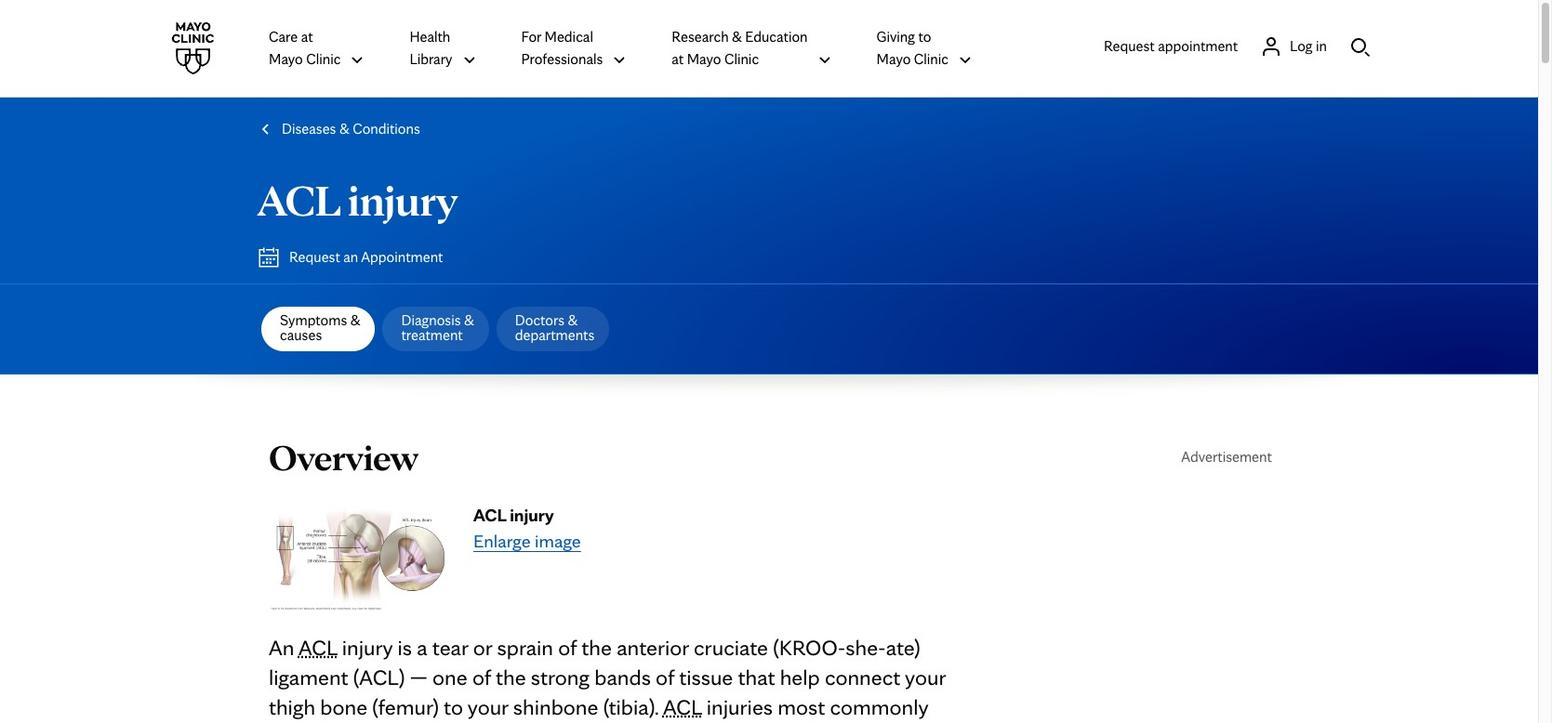 Task type: describe. For each thing, give the bounding box(es) containing it.
stops
[[638, 723, 688, 723]]

care at mayo clinic button
[[269, 25, 365, 72]]

anterior cruciate ligament image
[[269, 502, 451, 611]]

Request appointment text field
[[1104, 35, 1238, 57]]

involve
[[494, 723, 559, 723]]

for medical professionals
[[521, 28, 603, 68]]

injury is a tear or sprain of the anterior cruciate (kroo-she-ate) ligament (acl) — one of the strong bands of tissue that help connect your thigh bone (femur) to your shinbone (tibia).
[[269, 634, 946, 720]]

a
[[417, 634, 427, 661]]

menu item containing doctors &
[[493, 299, 613, 359]]

an acl
[[269, 634, 337, 661]]

sudden
[[564, 723, 633, 723]]

in inside text box
[[1316, 37, 1327, 54]]

& for diagnosis
[[464, 312, 474, 329]]

diseases & conditions
[[282, 120, 420, 138]]

ligament
[[269, 664, 348, 691]]

& for diseases
[[339, 120, 349, 138]]

doctors & departments
[[515, 312, 594, 344]]

diseases
[[282, 120, 336, 138]]

mayo clinic home page image
[[166, 22, 219, 74]]

bands
[[594, 664, 651, 691]]

research
[[672, 28, 729, 46]]

injury for acl injury
[[348, 173, 458, 227]]

request for request appointment
[[1104, 37, 1155, 54]]

injuries most commonly occur during sports that involve sudden stops or changes in direction
[[269, 693, 928, 723]]

request for request an appointment
[[289, 248, 340, 266]]

giving to mayo clinic button
[[876, 25, 973, 72]]

request appointment
[[1104, 37, 1238, 54]]

during
[[326, 723, 385, 723]]

connect
[[825, 664, 900, 691]]

library
[[410, 50, 452, 68]]

care at mayo clinic
[[269, 28, 341, 68]]

she-
[[846, 634, 886, 661]]

request an appointment
[[289, 248, 443, 266]]

that inside injury is a tear or sprain of the anterior cruciate (kroo-she-ate) ligament (acl) — one of the strong bands of tissue that help connect your thigh bone (femur) to your shinbone (tibia).
[[738, 664, 775, 691]]

acl injury main content
[[0, 98, 1538, 723]]

advertisement region
[[1087, 491, 1366, 723]]

medical
[[545, 28, 593, 46]]

occur
[[269, 723, 321, 723]]

sports
[[389, 723, 448, 723]]

doctors
[[515, 312, 565, 329]]

at inside research & education at mayo clinic
[[672, 50, 684, 68]]

causes
[[280, 326, 322, 344]]

in inside injuries most commonly occur during sports that involve sudden stops or changes in direction
[[798, 723, 815, 723]]

enlarge
[[473, 530, 531, 552]]

sprain
[[497, 634, 553, 661]]

conditions
[[353, 120, 420, 138]]

overview
[[269, 435, 419, 480]]

mayo inside research & education at mayo clinic
[[687, 50, 721, 68]]

image
[[535, 530, 581, 552]]

education
[[745, 28, 808, 46]]

1 horizontal spatial of
[[558, 634, 577, 661]]

acl injury
[[258, 173, 458, 227]]

diseases & conditions link
[[254, 116, 424, 142]]

symptoms
[[280, 312, 347, 329]]

—
[[410, 664, 428, 691]]

appointment
[[361, 248, 443, 266]]

menu bar inside the acl injury main content
[[235, 299, 613, 359]]

care
[[269, 28, 298, 46]]

(acl)
[[353, 664, 405, 691]]

(tibia).
[[603, 693, 659, 720]]

menu item containing diagnosis &
[[379, 299, 493, 359]]

acl for acl injury
[[258, 173, 340, 227]]

health library
[[410, 28, 452, 68]]

injuries
[[707, 693, 773, 720]]

(femur)
[[372, 693, 439, 720]]



Task type: locate. For each thing, give the bounding box(es) containing it.
giving
[[876, 28, 915, 46]]

(kroo-
[[773, 634, 846, 661]]

mayo inside care at mayo clinic
[[269, 50, 303, 68]]

& inside doctors & departments
[[568, 312, 578, 329]]

acl for acl
[[663, 693, 702, 720]]

0 horizontal spatial in
[[798, 723, 815, 723]]

2 horizontal spatial of
[[656, 664, 674, 691]]

bone
[[320, 693, 367, 720]]

request left an
[[289, 248, 340, 266]]

1 horizontal spatial your
[[905, 664, 946, 691]]

research & education at mayo clinic
[[672, 28, 808, 68]]

tissue
[[679, 664, 733, 691]]

0 vertical spatial or
[[473, 634, 492, 661]]

0 horizontal spatial of
[[472, 664, 491, 691]]

health
[[410, 28, 450, 46]]

tear
[[432, 634, 468, 661]]

menu item
[[379, 299, 493, 359], [493, 299, 613, 359]]

0 horizontal spatial that
[[453, 723, 490, 723]]

2 horizontal spatial clinic
[[914, 50, 948, 68]]

injury up the image at the bottom left of page
[[510, 504, 554, 526]]

mayo down giving
[[876, 50, 911, 68]]

clinic inside giving to mayo clinic
[[914, 50, 948, 68]]

2 clinic from the left
[[724, 50, 759, 68]]

1 vertical spatial to
[[444, 693, 463, 720]]

1 horizontal spatial clinic
[[724, 50, 759, 68]]

injury inside acl injury enlarge image
[[510, 504, 554, 526]]

request an appointment link
[[254, 243, 447, 272]]

& right "diagnosis" on the top of page
[[464, 312, 474, 329]]

acl injury link
[[258, 173, 458, 227]]

0 horizontal spatial or
[[473, 634, 492, 661]]

or right tear
[[473, 634, 492, 661]]

mayo for giving to mayo clinic
[[876, 50, 911, 68]]

1 horizontal spatial request
[[1104, 37, 1155, 54]]

in down the most
[[798, 723, 815, 723]]

menu bar
[[235, 299, 613, 359]]

mayo
[[269, 50, 303, 68], [687, 50, 721, 68], [876, 50, 911, 68]]

most
[[778, 693, 825, 720]]

your up involve
[[468, 693, 508, 720]]

log in link
[[1260, 35, 1327, 57]]

injury for acl injury enlarge image
[[510, 504, 554, 526]]

log
[[1290, 37, 1313, 54]]

1 horizontal spatial or
[[693, 723, 712, 723]]

0 vertical spatial your
[[905, 664, 946, 691]]

0 horizontal spatial mayo
[[269, 50, 303, 68]]

0 horizontal spatial clinic
[[306, 50, 341, 68]]

request
[[1104, 37, 1155, 54], [289, 248, 340, 266]]

1 menu item from the left
[[379, 299, 493, 359]]

&
[[732, 28, 742, 46], [339, 120, 349, 138], [350, 312, 360, 329], [464, 312, 474, 329], [568, 312, 578, 329]]

anterior
[[617, 634, 689, 661]]

treatment
[[401, 326, 463, 344]]

in
[[1316, 37, 1327, 54], [798, 723, 815, 723]]

to
[[918, 28, 931, 46], [444, 693, 463, 720]]

1 horizontal spatial that
[[738, 664, 775, 691]]

your down ate)
[[905, 664, 946, 691]]

acl down diseases
[[258, 173, 340, 227]]

1 vertical spatial or
[[693, 723, 712, 723]]

an
[[269, 634, 294, 661]]

2 horizontal spatial mayo
[[876, 50, 911, 68]]

the up bands on the left of page
[[582, 634, 612, 661]]

0 vertical spatial that
[[738, 664, 775, 691]]

that down one
[[453, 723, 490, 723]]

at right care
[[301, 28, 313, 46]]

of right one
[[472, 664, 491, 691]]

for medical professionals button
[[521, 25, 627, 72]]

professionals
[[521, 50, 603, 68]]

menu bar containing symptoms &
[[235, 299, 613, 359]]

1 mayo from the left
[[269, 50, 303, 68]]

clinic inside research & education at mayo clinic
[[724, 50, 759, 68]]

0 vertical spatial in
[[1316, 37, 1327, 54]]

log in
[[1290, 37, 1327, 54]]

an
[[343, 248, 358, 266]]

to down one
[[444, 693, 463, 720]]

acl up the enlarge
[[473, 504, 506, 526]]

1 vertical spatial that
[[453, 723, 490, 723]]

0 horizontal spatial request
[[289, 248, 340, 266]]

1 horizontal spatial at
[[672, 50, 684, 68]]

injury up (acl)
[[342, 634, 393, 661]]

advertisement
[[1181, 448, 1272, 466]]

one
[[433, 664, 467, 691]]

thigh
[[269, 693, 315, 720]]

departments
[[515, 326, 594, 344]]

mayo down research
[[687, 50, 721, 68]]

1 vertical spatial at
[[672, 50, 684, 68]]

acl up ligament
[[298, 634, 337, 661]]

clinic for giving to mayo clinic
[[914, 50, 948, 68]]

clinic up diseases
[[306, 50, 341, 68]]

injury inside injury is a tear or sprain of the anterior cruciate (kroo-she-ate) ligament (acl) — one of the strong bands of tissue that help connect your thigh bone (femur) to your shinbone (tibia).
[[342, 634, 393, 661]]

request inside the acl injury main content
[[289, 248, 340, 266]]

the
[[582, 634, 612, 661], [496, 664, 526, 691]]

of up strong
[[558, 634, 577, 661]]

& inside "symptoms & causes"
[[350, 312, 360, 329]]

1 horizontal spatial to
[[918, 28, 931, 46]]

3 mayo from the left
[[876, 50, 911, 68]]

injury
[[348, 173, 458, 227], [510, 504, 554, 526], [342, 634, 393, 661]]

3 clinic from the left
[[914, 50, 948, 68]]

acl for acl injury enlarge image
[[473, 504, 506, 526]]

1 vertical spatial injury
[[510, 504, 554, 526]]

& inside research & education at mayo clinic
[[732, 28, 742, 46]]

changes
[[717, 723, 793, 723]]

0 vertical spatial at
[[301, 28, 313, 46]]

that
[[738, 664, 775, 691], [453, 723, 490, 723]]

that up injuries
[[738, 664, 775, 691]]

clinic
[[306, 50, 341, 68], [724, 50, 759, 68], [914, 50, 948, 68]]

to right giving
[[918, 28, 931, 46]]

& for research
[[732, 28, 742, 46]]

health library button
[[410, 25, 477, 72]]

1 vertical spatial in
[[798, 723, 815, 723]]

mayo down care
[[269, 50, 303, 68]]

& right diseases
[[339, 120, 349, 138]]

or inside injuries most commonly occur during sports that involve sudden stops or changes in direction
[[693, 723, 712, 723]]

0 horizontal spatial your
[[468, 693, 508, 720]]

cruciate
[[694, 634, 768, 661]]

diagnosis
[[401, 312, 461, 329]]

2 mayo from the left
[[687, 50, 721, 68]]

1 vertical spatial your
[[468, 693, 508, 720]]

at
[[301, 28, 313, 46], [672, 50, 684, 68]]

clinic down education
[[724, 50, 759, 68]]

1 vertical spatial request
[[289, 248, 340, 266]]

to inside injury is a tear or sprain of the anterior cruciate (kroo-she-ate) ligament (acl) — one of the strong bands of tissue that help connect your thigh bone (femur) to your shinbone (tibia).
[[444, 693, 463, 720]]

your
[[905, 664, 946, 691], [468, 693, 508, 720]]

for
[[521, 28, 541, 46]]

& right doctors
[[568, 312, 578, 329]]

giving to mayo clinic
[[876, 28, 948, 68]]

0 horizontal spatial the
[[496, 664, 526, 691]]

& right research
[[732, 28, 742, 46]]

1 clinic from the left
[[306, 50, 341, 68]]

help
[[780, 664, 820, 691]]

or inside injury is a tear or sprain of the anterior cruciate (kroo-she-ate) ligament (acl) — one of the strong bands of tissue that help connect your thigh bone (femur) to your shinbone (tibia).
[[473, 634, 492, 661]]

& right symptoms
[[350, 312, 360, 329]]

or
[[473, 634, 492, 661], [693, 723, 712, 723]]

ate)
[[886, 634, 920, 661]]

& for doctors
[[568, 312, 578, 329]]

1 vertical spatial the
[[496, 664, 526, 691]]

clinic for care at mayo clinic
[[306, 50, 341, 68]]

the down sprain
[[496, 664, 526, 691]]

strong
[[531, 664, 590, 691]]

of
[[558, 634, 577, 661], [472, 664, 491, 691], [656, 664, 674, 691]]

2 vertical spatial injury
[[342, 634, 393, 661]]

injury up appointment
[[348, 173, 458, 227]]

0 horizontal spatial at
[[301, 28, 313, 46]]

of down anterior at the bottom left
[[656, 664, 674, 691]]

request appointment link
[[1104, 35, 1238, 57]]

clinic inside care at mayo clinic
[[306, 50, 341, 68]]

0 vertical spatial injury
[[348, 173, 458, 227]]

0 vertical spatial to
[[918, 28, 931, 46]]

shinbone
[[513, 693, 598, 720]]

acl up stops
[[663, 693, 702, 720]]

or right stops
[[693, 723, 712, 723]]

commonly
[[830, 693, 928, 720]]

1 horizontal spatial the
[[582, 634, 612, 661]]

& for symptoms
[[350, 312, 360, 329]]

request inside text field
[[1104, 37, 1155, 54]]

acl inside acl injury enlarge image
[[473, 504, 506, 526]]

0 vertical spatial the
[[582, 634, 612, 661]]

symptoms & causes
[[280, 312, 360, 344]]

1 horizontal spatial mayo
[[687, 50, 721, 68]]

acl
[[258, 173, 340, 227], [473, 504, 506, 526], [298, 634, 337, 661], [663, 693, 702, 720]]

2 menu item from the left
[[493, 299, 613, 359]]

to inside giving to mayo clinic
[[918, 28, 931, 46]]

appointment
[[1158, 37, 1238, 54]]

in right log
[[1316, 37, 1327, 54]]

request left appointment
[[1104, 37, 1155, 54]]

0 vertical spatial request
[[1104, 37, 1155, 54]]

that inside injuries most commonly occur during sports that involve sudden stops or changes in direction
[[453, 723, 490, 723]]

Log in text field
[[1290, 35, 1327, 57]]

acl injury enlarge image
[[473, 504, 581, 552]]

1 horizontal spatial in
[[1316, 37, 1327, 54]]

clinic down giving
[[914, 50, 948, 68]]

diagnosis & treatment
[[401, 312, 474, 344]]

0 horizontal spatial to
[[444, 693, 463, 720]]

research & education at mayo clinic button
[[672, 25, 832, 72]]

mayo for care at mayo clinic
[[269, 50, 303, 68]]

at down research
[[672, 50, 684, 68]]

is
[[397, 634, 412, 661]]

mayo inside giving to mayo clinic
[[876, 50, 911, 68]]

& inside diagnosis & treatment
[[464, 312, 474, 329]]

at inside care at mayo clinic
[[301, 28, 313, 46]]



Task type: vqa. For each thing, say whether or not it's contained in the screenshot.
health library
yes



